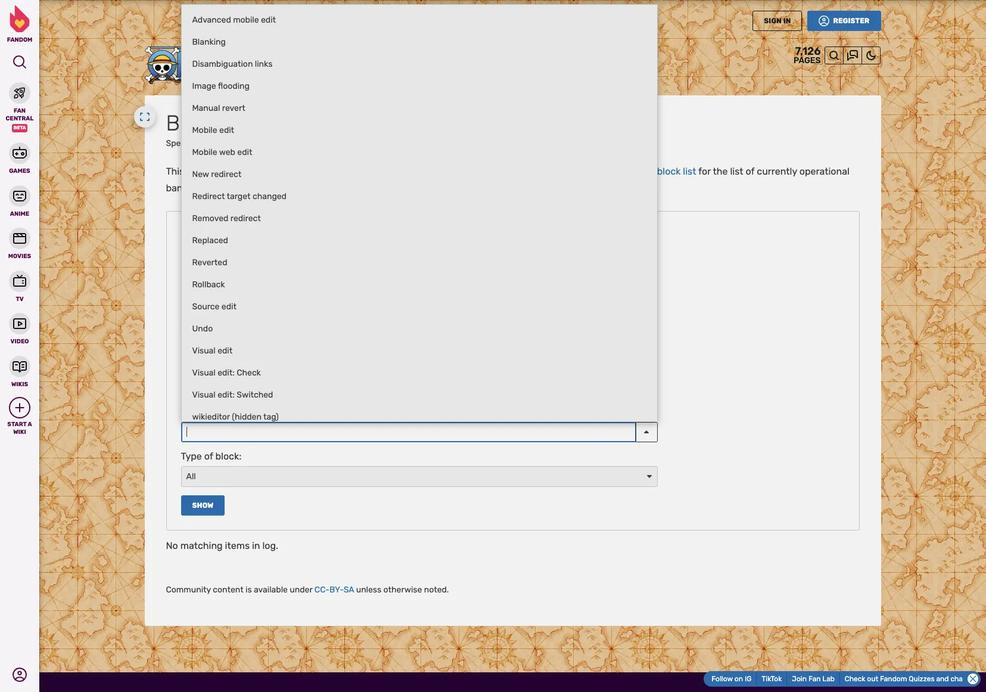 Task type: describe. For each thing, give the bounding box(es) containing it.
games link
[[0, 141, 39, 175]]

bans
[[166, 182, 188, 193]]

cha
[[951, 674, 963, 683]]

tv link
[[0, 269, 39, 303]]

block
[[657, 165, 681, 177]]

manual revert
[[192, 103, 245, 113]]

show button
[[181, 495, 225, 516]]

otherwise
[[384, 585, 422, 595]]

follow on ig
[[712, 675, 752, 683]]

manual
[[192, 103, 220, 113]]

or
[[234, 318, 243, 330]]

currently
[[757, 165, 797, 177]]

sign
[[764, 17, 782, 25]]

all
[[186, 471, 196, 481]]

source
[[192, 301, 220, 312]]

image flooding
[[192, 81, 250, 91]]

block log special page
[[166, 110, 255, 148]]

show
[[192, 501, 214, 510]]

for inside for the list of currently operational bans and blocks.
[[699, 165, 711, 177]]

1 horizontal spatial a
[[196, 165, 201, 177]]

sa
[[344, 585, 354, 595]]

block:
[[216, 450, 242, 462]]

content
[[213, 585, 244, 595]]

check out fandom quizzes and cha
[[845, 674, 963, 683]]

sign in
[[764, 17, 791, 25]]

tag
[[181, 406, 197, 418]]

fan central beta
[[6, 107, 34, 131]]

list box containing advanced mobile edit
[[181, 4, 658, 428]]

tv
[[16, 295, 24, 303]]

noted.
[[424, 585, 449, 595]]

under
[[290, 585, 313, 595]]

wikieditor
[[192, 412, 230, 422]]

fandom
[[7, 36, 32, 44]]

one piece wiki image
[[145, 46, 294, 85]]

mobile for mobile web edit
[[192, 147, 217, 157]]

special
[[166, 138, 194, 148]]

date for from
[[206, 362, 226, 374]]

pages
[[794, 55, 821, 66]]

cc-by-sa link
[[315, 585, 354, 595]]

follow on ig link
[[707, 672, 757, 686]]

filter:
[[199, 406, 221, 418]]

no matching items in log.
[[166, 540, 278, 551]]

by-
[[330, 585, 344, 595]]

fandom link
[[0, 5, 39, 44]]

blocks.
[[209, 182, 240, 193]]

0 vertical spatial check
[[237, 368, 261, 378]]

log inside block log special page
[[225, 110, 255, 136]]

this is a log of user blocking and unblocking actions. automatically blocked ip addresses are not listed. see the block list
[[166, 165, 696, 177]]

see
[[621, 165, 638, 177]]

fandom navigation element
[[0, 5, 39, 436]]

disambiguation links
[[192, 59, 273, 69]]

removed
[[192, 213, 228, 223]]

ig
[[745, 675, 752, 683]]

beta
[[13, 125, 26, 131]]

advanced
[[192, 15, 231, 25]]

visual for visual edit: check
[[192, 368, 216, 378]]

blocked
[[463, 165, 498, 177]]

1 horizontal spatial fan
[[809, 675, 821, 683]]

games
[[9, 168, 30, 175]]

follow
[[712, 675, 733, 683]]

quizzes
[[909, 674, 935, 683]]

tag)
[[263, 412, 279, 422]]

redirect for removed redirect
[[231, 213, 261, 223]]

video
[[10, 338, 29, 345]]

block
[[166, 110, 219, 136]]

edit right web
[[237, 147, 252, 157]]

community
[[166, 585, 211, 595]]

of inside for the list of currently operational bans and blocks.
[[746, 165, 755, 177]]

page
[[196, 138, 215, 148]]

on
[[735, 675, 743, 683]]

redirect for new redirect
[[211, 169, 242, 179]]

1 horizontal spatial of
[[220, 165, 228, 177]]

reverted
[[192, 257, 227, 267]]

visual edit: switched
[[192, 390, 273, 400]]

edit for mobile edit
[[219, 125, 234, 135]]

1 vertical spatial for
[[315, 318, 327, 330]]

no for no date selected
[[186, 382, 198, 393]]

visual for visual edit: switched
[[192, 390, 216, 400]]

redirect
[[192, 191, 225, 201]]

blanking
[[192, 37, 226, 47]]

mobile edit
[[192, 125, 234, 135]]

source edit
[[192, 301, 237, 312]]

in
[[784, 17, 791, 25]]

log.
[[263, 540, 278, 551]]

flooding
[[218, 81, 250, 91]]

movies link
[[0, 227, 39, 260]]

community content is available under cc-by-sa unless otherwise noted.
[[166, 585, 449, 595]]

2 horizontal spatial and
[[937, 674, 949, 683]]

tag filter:
[[181, 406, 221, 418]]



Task type: vqa. For each thing, say whether or not it's contained in the screenshot.
the left and
yes



Task type: locate. For each thing, give the bounding box(es) containing it.
edit up (title
[[222, 301, 237, 312]]

items
[[225, 540, 250, 551]]

list
[[683, 165, 696, 177], [730, 165, 744, 177]]

0 horizontal spatial and
[[190, 182, 207, 193]]

mobile web edit
[[192, 147, 252, 157]]

this
[[166, 165, 184, 177]]

edit right mobile
[[261, 15, 276, 25]]

edit up from date (and earlier):
[[218, 346, 233, 356]]

tiktok link
[[757, 672, 787, 686]]

visual up tag filter:
[[192, 390, 216, 400]]

fan inside fan central beta
[[14, 107, 26, 114]]

for left user):
[[315, 318, 327, 330]]

for the list of currently operational bans and blocks.
[[166, 165, 850, 193]]

visual up from
[[192, 346, 216, 356]]

log
[[225, 110, 255, 136], [204, 165, 217, 177]]

register link
[[808, 11, 881, 31]]

1 vertical spatial and
[[190, 182, 207, 193]]

mobile up page in the top of the page
[[192, 125, 217, 135]]

selected
[[222, 382, 260, 393]]

removed redirect
[[192, 213, 261, 223]]

sign in link
[[753, 11, 803, 31]]

date down visual edit: check
[[200, 382, 220, 393]]

(title
[[211, 318, 232, 330]]

revert
[[222, 103, 245, 113]]

1 vertical spatial is
[[246, 585, 252, 595]]

1 vertical spatial mobile
[[192, 147, 217, 157]]

0 vertical spatial a
[[196, 165, 201, 177]]

check up selected
[[237, 368, 261, 378]]

0 horizontal spatial of
[[204, 450, 213, 462]]

7,126 pages
[[794, 45, 821, 66]]

a inside start a wiki
[[28, 421, 32, 428]]

edit up web
[[219, 125, 234, 135]]

search [ctrl-option-f] image
[[13, 55, 27, 69]]

is right content
[[246, 585, 252, 595]]

user:username
[[245, 318, 313, 330]]

fan up central on the left top
[[14, 107, 26, 114]]

1 mobile from the top
[[192, 125, 217, 135]]

date
[[206, 362, 226, 374], [200, 382, 220, 393]]

edit for visual edit
[[218, 346, 233, 356]]

1 horizontal spatial for
[[699, 165, 711, 177]]

web
[[219, 147, 235, 157]]

and left cha at the bottom right of the page
[[937, 674, 949, 683]]

visual for visual edit
[[192, 346, 216, 356]]

is
[[187, 165, 194, 177], [246, 585, 252, 595]]

0 vertical spatial date
[[206, 362, 226, 374]]

1 horizontal spatial check
[[845, 674, 866, 683]]

All text field
[[186, 471, 196, 481]]

edit: up no date selected
[[218, 368, 235, 378]]

2 visual from the top
[[192, 368, 216, 378]]

edit
[[261, 15, 276, 25], [219, 125, 234, 135], [237, 147, 252, 157], [222, 301, 237, 312], [218, 346, 233, 356]]

1 edit: from the top
[[218, 368, 235, 378]]

is right this at top
[[187, 165, 194, 177]]

0 vertical spatial log
[[225, 110, 255, 136]]

mobile for mobile edit
[[192, 125, 217, 135]]

of left currently
[[746, 165, 755, 177]]

and for blocks.
[[190, 182, 207, 193]]

2 vertical spatial visual
[[192, 390, 216, 400]]

1 horizontal spatial is
[[246, 585, 252, 595]]

tiktok
[[762, 675, 782, 683]]

1 vertical spatial log
[[204, 165, 217, 177]]

redirect target changed
[[192, 191, 287, 201]]

2 edit: from the top
[[218, 390, 235, 400]]

undo
[[192, 323, 213, 334]]

1 visual from the top
[[192, 346, 216, 356]]

wikieditor (hidden tag)
[[192, 412, 279, 422]]

are
[[559, 165, 573, 177]]

unless
[[356, 585, 382, 595]]

mobile
[[192, 125, 217, 135], [192, 147, 217, 157]]

0 vertical spatial mobile
[[192, 125, 217, 135]]

performer:
[[181, 274, 228, 286]]

2 mobile from the top
[[192, 147, 217, 157]]

new
[[192, 169, 209, 179]]

new redirect
[[192, 169, 242, 179]]

redirect up the blocks.
[[211, 169, 242, 179]]

0 vertical spatial fan
[[14, 107, 26, 114]]

listed.
[[592, 165, 619, 177]]

available
[[254, 585, 288, 595]]

edit for source edit
[[222, 301, 237, 312]]

target (title or user:username for user):
[[181, 318, 355, 330]]

visual down visual edit in the left of the page
[[192, 368, 216, 378]]

edit:
[[218, 368, 235, 378], [218, 390, 235, 400]]

and for unblocking
[[292, 165, 309, 177]]

date for no
[[200, 382, 220, 393]]

0 horizontal spatial for
[[315, 318, 327, 330]]

0 vertical spatial is
[[187, 165, 194, 177]]

edit: for switched
[[218, 390, 235, 400]]

1 horizontal spatial the
[[713, 165, 728, 177]]

automatically
[[400, 165, 461, 177]]

0 vertical spatial for
[[699, 165, 711, 177]]

0 horizontal spatial check
[[237, 368, 261, 378]]

2 horizontal spatial of
[[746, 165, 755, 177]]

no down from
[[186, 382, 198, 393]]

no for no matching items in log.
[[166, 540, 178, 551]]

addresses
[[511, 165, 556, 177]]

visual edit
[[192, 346, 233, 356]]

of right type
[[204, 450, 213, 462]]

blocking
[[252, 165, 290, 177]]

join fan lab
[[792, 675, 835, 683]]

0 vertical spatial and
[[292, 165, 309, 177]]

redirect down redirect target changed
[[231, 213, 261, 223]]

redirect
[[211, 169, 242, 179], [231, 213, 261, 223]]

user):
[[330, 318, 355, 330]]

from
[[181, 362, 204, 374]]

toggle options image
[[643, 427, 650, 437]]

edit: down visual edit: check
[[218, 390, 235, 400]]

target
[[227, 191, 251, 201]]

1 vertical spatial visual
[[192, 368, 216, 378]]

2 vertical spatial and
[[937, 674, 949, 683]]

the right block list link
[[713, 165, 728, 177]]

wikis
[[11, 381, 28, 388]]

register
[[834, 17, 870, 25]]

1 horizontal spatial list
[[730, 165, 744, 177]]

1 vertical spatial fan
[[809, 675, 821, 683]]

a right start
[[28, 421, 32, 428]]

list left currently
[[730, 165, 744, 177]]

a right this at top
[[196, 165, 201, 177]]

unblocking
[[311, 165, 360, 177]]

date down visual edit in the left of the page
[[206, 362, 226, 374]]

start
[[7, 421, 27, 428]]

join fan lab link
[[787, 672, 840, 686]]

of left the user
[[220, 165, 228, 177]]

log up web
[[225, 110, 255, 136]]

changed
[[253, 191, 287, 201]]

0 vertical spatial redirect
[[211, 169, 242, 179]]

wiki
[[13, 428, 26, 435]]

out
[[868, 674, 879, 683]]

and inside for the list of currently operational bans and blocks.
[[190, 182, 207, 193]]

no date selected
[[186, 382, 260, 393]]

user
[[231, 165, 250, 177]]

logs
[[181, 227, 204, 238]]

1 vertical spatial edit:
[[218, 390, 235, 400]]

list box
[[181, 4, 658, 428]]

list inside for the list of currently operational bans and blocks.
[[730, 165, 744, 177]]

0 vertical spatial visual
[[192, 346, 216, 356]]

edit: for check
[[218, 368, 235, 378]]

collapse image
[[968, 674, 979, 684]]

1 vertical spatial date
[[200, 382, 220, 393]]

block list link
[[657, 165, 696, 177]]

start a wiki
[[7, 421, 32, 435]]

1 horizontal spatial and
[[292, 165, 309, 177]]

2 the from the left
[[713, 165, 728, 177]]

None text field
[[181, 422, 636, 442]]

the right see
[[640, 165, 655, 177]]

1 the from the left
[[640, 165, 655, 177]]

list right block on the right
[[683, 165, 696, 177]]

matching
[[180, 540, 223, 551]]

no left matching
[[166, 540, 178, 551]]

1 vertical spatial redirect
[[231, 213, 261, 223]]

0 horizontal spatial fan
[[14, 107, 26, 114]]

1 list from the left
[[683, 165, 696, 177]]

image
[[192, 81, 216, 91]]

0 horizontal spatial a
[[28, 421, 32, 428]]

and down new
[[190, 182, 207, 193]]

0 vertical spatial edit:
[[218, 368, 235, 378]]

0 horizontal spatial no
[[166, 540, 178, 551]]

cc-
[[315, 585, 330, 595]]

lab
[[823, 675, 835, 683]]

and right blocking
[[292, 165, 309, 177]]

small image
[[14, 402, 25, 413]]

video link
[[0, 312, 39, 345]]

0 horizontal spatial log
[[204, 165, 217, 177]]

expand image
[[139, 111, 150, 122]]

1 vertical spatial check
[[845, 674, 866, 683]]

check left out at the right of the page
[[845, 674, 866, 683]]

1 horizontal spatial log
[[225, 110, 255, 136]]

2 list from the left
[[730, 165, 744, 177]]

not
[[575, 165, 590, 177]]

0 vertical spatial no
[[186, 382, 198, 393]]

a
[[196, 165, 201, 177], [28, 421, 32, 428]]

rollback
[[192, 279, 225, 289]]

mobile up new
[[192, 147, 217, 157]]

type of block:
[[181, 450, 242, 462]]

7,126
[[795, 45, 821, 58]]

check out fandom quizzes and cha link
[[845, 674, 963, 683]]

disambiguation
[[192, 59, 253, 69]]

operational
[[800, 165, 850, 177]]

earlier):
[[250, 362, 283, 374]]

log up the blocks.
[[204, 165, 217, 177]]

(and
[[228, 362, 248, 374]]

ip
[[500, 165, 509, 177]]

1 horizontal spatial no
[[186, 382, 198, 393]]

Type of block: All field
[[181, 466, 658, 487]]

3 visual from the top
[[192, 390, 216, 400]]

0 horizontal spatial is
[[187, 165, 194, 177]]

for right block list link
[[699, 165, 711, 177]]

the inside for the list of currently operational bans and blocks.
[[713, 165, 728, 177]]

visual edit: check
[[192, 368, 261, 378]]

switched
[[237, 390, 273, 400]]

the
[[640, 165, 655, 177], [713, 165, 728, 177]]

fan left lab
[[809, 675, 821, 683]]

1 vertical spatial no
[[166, 540, 178, 551]]

1 vertical spatial a
[[28, 421, 32, 428]]

0 horizontal spatial the
[[640, 165, 655, 177]]

0 horizontal spatial list
[[683, 165, 696, 177]]



